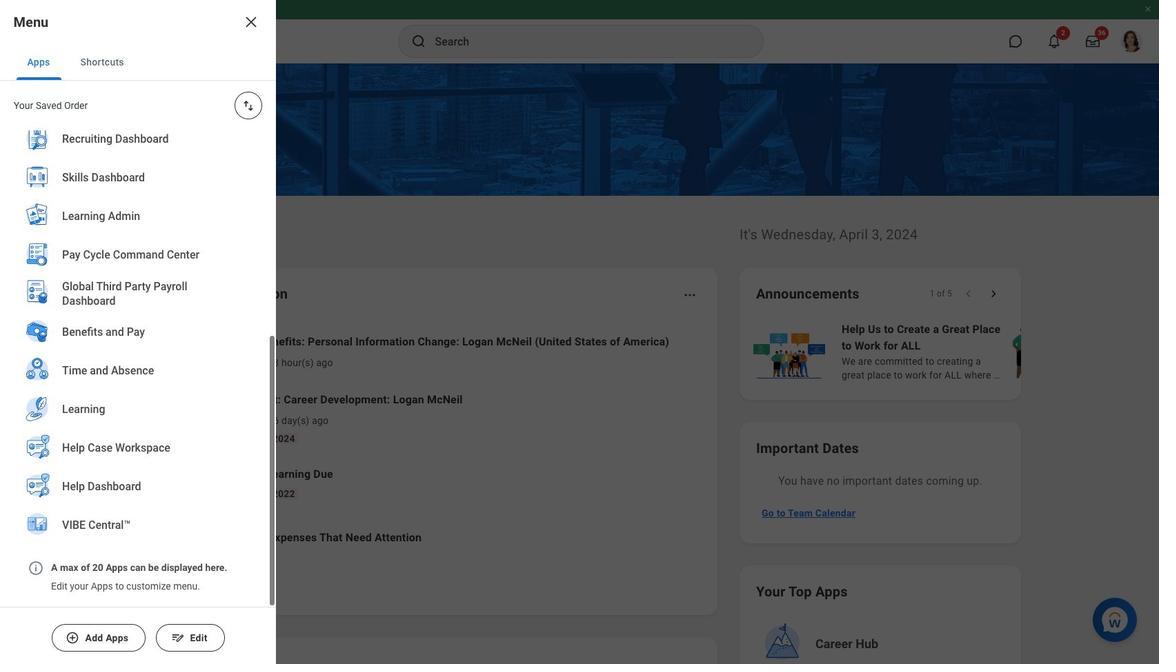 Task type: vqa. For each thing, say whether or not it's contained in the screenshot.
global navigation dialog
yes



Task type: describe. For each thing, give the bounding box(es) containing it.
global navigation dialog
[[0, 0, 276, 665]]

chevron left small image
[[962, 287, 976, 301]]

chevron right small image
[[987, 287, 1001, 301]]

x image
[[243, 14, 260, 30]]

text edit image
[[171, 632, 185, 646]]



Task type: locate. For each thing, give the bounding box(es) containing it.
list
[[0, 0, 276, 556], [751, 320, 1160, 384], [155, 323, 701, 566]]

status
[[930, 289, 953, 300]]

plus circle image
[[66, 632, 79, 646]]

search image
[[410, 33, 427, 50]]

notifications large image
[[1048, 35, 1062, 48]]

main content
[[0, 64, 1160, 665]]

close environment banner image
[[1145, 5, 1153, 13]]

tab list
[[0, 44, 276, 81]]

sort image
[[242, 99, 255, 113]]

inbox large image
[[1087, 35, 1101, 48]]

inbox image
[[160, 579, 174, 592]]

banner
[[0, 0, 1160, 64]]

profile logan mcneil element
[[1113, 26, 1152, 57]]

info image
[[28, 561, 44, 577]]



